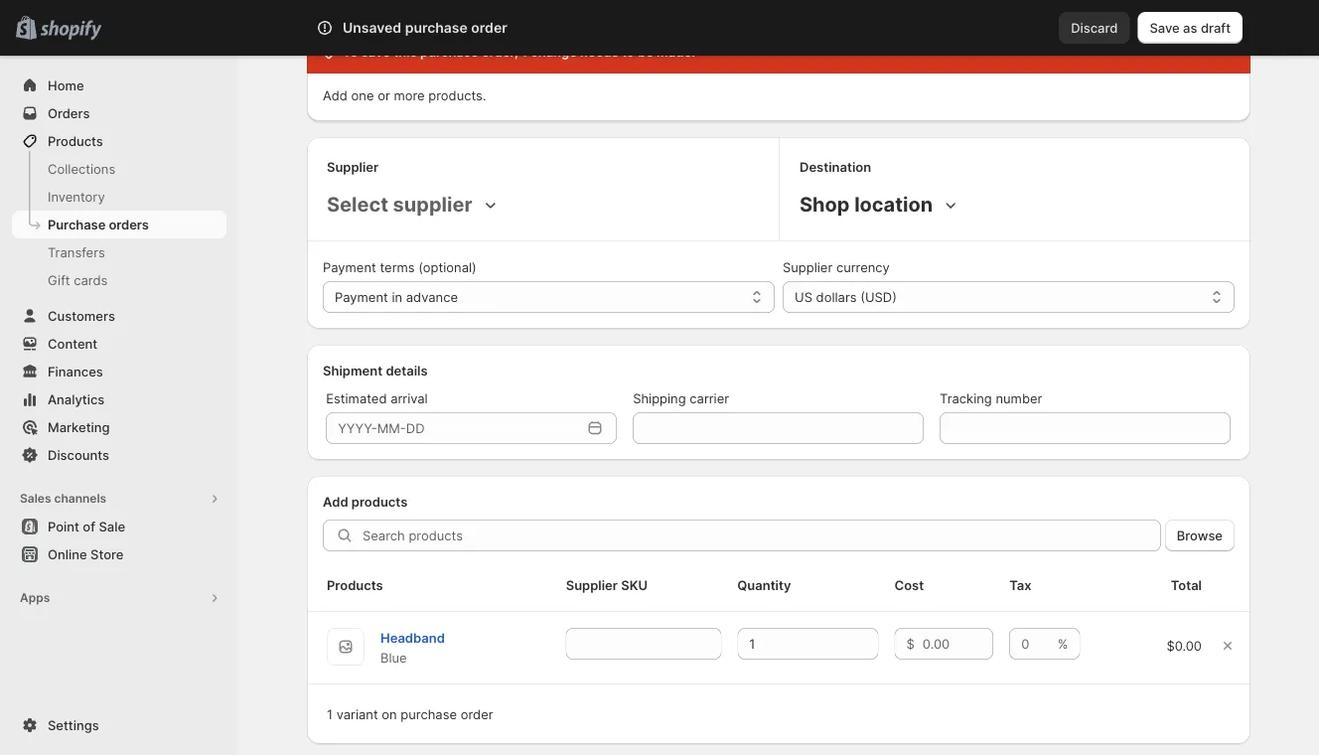 Task type: locate. For each thing, give the bounding box(es) containing it.
as
[[1184, 20, 1198, 35]]

arrival
[[391, 391, 428, 406]]

add for add one or more products.
[[323, 87, 348, 103]]

2 vertical spatial supplier
[[566, 577, 618, 593]]

1 vertical spatial add
[[323, 494, 348, 509]]

shopify image
[[40, 20, 102, 40]]

0 horizontal spatial products
[[48, 133, 103, 149]]

draft
[[1202, 20, 1231, 35]]

shop location
[[800, 192, 933, 217]]

terms
[[380, 259, 415, 275]]

select supplier
[[327, 192, 473, 217]]

settings link
[[12, 712, 227, 739]]

1 horizontal spatial 1
[[522, 44, 528, 59]]

or
[[378, 87, 390, 103]]

order up 'order,'
[[471, 19, 508, 36]]

payment for payment in advance
[[335, 289, 388, 305]]

products
[[48, 133, 103, 149], [327, 577, 383, 593]]

to save this purchase order, 1 change needs to be made:
[[343, 44, 696, 59]]

payment left the in
[[335, 289, 388, 305]]

shop location button
[[796, 189, 965, 221]]

purchase down unsaved purchase order
[[420, 44, 479, 59]]

2 add from the top
[[323, 494, 348, 509]]

shipment details
[[323, 363, 428, 378]]

supplier sku
[[566, 577, 648, 593]]

analytics link
[[12, 386, 227, 413]]

Tracking number text field
[[940, 412, 1231, 444]]

add
[[323, 87, 348, 103], [323, 494, 348, 509]]

shop
[[800, 192, 850, 217]]

finances
[[48, 364, 103, 379]]

purchase for order
[[401, 707, 457, 722]]

1 vertical spatial supplier
[[783, 259, 833, 275]]

1 vertical spatial payment
[[335, 289, 388, 305]]

sales channels
[[20, 492, 106, 506]]

0 horizontal spatial supplier
[[327, 159, 379, 174]]

number
[[996, 391, 1043, 406]]

purchase up this
[[405, 19, 468, 36]]

0 vertical spatial order
[[471, 19, 508, 36]]

gift
[[48, 272, 70, 288]]

sales channels button
[[12, 485, 227, 513]]

order right on
[[461, 707, 494, 722]]

add left one
[[323, 87, 348, 103]]

discard
[[1072, 20, 1119, 35]]

customers
[[48, 308, 115, 324]]

home
[[48, 78, 84, 93]]

collections link
[[12, 155, 227, 183]]

blue
[[381, 650, 407, 665]]

payment for payment terms (optional)
[[323, 259, 376, 275]]

purchase right on
[[401, 707, 457, 722]]

1 left "variant"
[[327, 707, 333, 722]]

supplier up the 'us'
[[783, 259, 833, 275]]

payment left terms
[[323, 259, 376, 275]]

to
[[343, 44, 358, 59]]

cost
[[895, 577, 925, 593]]

estimated arrival
[[326, 391, 428, 406]]

order
[[471, 19, 508, 36], [461, 707, 494, 722]]

point
[[48, 519, 79, 534]]

discard link
[[1060, 12, 1130, 44]]

shipping
[[633, 391, 686, 406]]

gift cards
[[48, 272, 108, 288]]

purchase orders
[[48, 217, 149, 232]]

customers link
[[12, 302, 227, 330]]

2 vertical spatial purchase
[[401, 707, 457, 722]]

products up headband link
[[327, 577, 383, 593]]

Shipping carrier text field
[[633, 412, 924, 444]]

payment terms (optional)
[[323, 259, 477, 275]]

destination
[[800, 159, 872, 174]]

1 vertical spatial purchase
[[420, 44, 479, 59]]

collections
[[48, 161, 115, 176]]

store
[[91, 547, 124, 562]]

order,
[[482, 44, 518, 59]]

0 vertical spatial payment
[[323, 259, 376, 275]]

None number field
[[738, 628, 849, 660]]

1 vertical spatial 1
[[327, 707, 333, 722]]

add for add products
[[323, 494, 348, 509]]

discounts link
[[12, 441, 227, 469]]

add products
[[323, 494, 408, 509]]

browse button
[[1166, 520, 1235, 552]]

1 horizontal spatial supplier
[[566, 577, 618, 593]]

on
[[382, 707, 397, 722]]

settings
[[48, 718, 99, 733]]

$
[[907, 636, 915, 652]]

save
[[361, 44, 391, 59]]

supplier up select
[[327, 159, 379, 174]]

unsaved
[[343, 19, 402, 36]]

0 vertical spatial 1
[[522, 44, 528, 59]]

2 horizontal spatial supplier
[[783, 259, 833, 275]]

None text field
[[566, 628, 722, 660]]

products up collections
[[48, 133, 103, 149]]

1 right 'order,'
[[522, 44, 528, 59]]

0 vertical spatial add
[[323, 87, 348, 103]]

needs
[[581, 44, 619, 59]]

supplier
[[327, 159, 379, 174], [783, 259, 833, 275], [566, 577, 618, 593]]

add left products
[[323, 494, 348, 509]]

0 vertical spatial supplier
[[327, 159, 379, 174]]

1 horizontal spatial products
[[327, 577, 383, 593]]

supplier left sku
[[566, 577, 618, 593]]

1 vertical spatial products
[[327, 577, 383, 593]]

products.
[[429, 87, 487, 103]]

add one or more products.
[[323, 87, 487, 103]]

orders
[[48, 105, 90, 121]]

sales
[[20, 492, 51, 506]]

total
[[1172, 577, 1203, 593]]

1 add from the top
[[323, 87, 348, 103]]

marketing link
[[12, 413, 227, 441]]

to
[[622, 44, 635, 59]]



Task type: describe. For each thing, give the bounding box(es) containing it.
apps
[[20, 591, 50, 605]]

cards
[[74, 272, 108, 288]]

sku
[[621, 577, 648, 593]]

tracking number
[[940, 391, 1043, 406]]

of
[[83, 519, 95, 534]]

estimated
[[326, 391, 387, 406]]

in
[[392, 289, 403, 305]]

us
[[795, 289, 813, 305]]

point of sale button
[[0, 513, 239, 541]]

purchase orders link
[[12, 211, 227, 239]]

orders
[[109, 217, 149, 232]]

content
[[48, 336, 98, 351]]

browse
[[1178, 528, 1224, 543]]

us dollars (usd)
[[795, 289, 897, 305]]

Search products text field
[[363, 520, 1162, 552]]

inventory link
[[12, 183, 227, 211]]

$ text field
[[923, 628, 994, 660]]

supplier for supplier
[[327, 159, 379, 174]]

select
[[327, 192, 389, 217]]

online
[[48, 547, 87, 562]]

0 horizontal spatial 1
[[327, 707, 333, 722]]

change
[[531, 44, 577, 59]]

Estimated arrival text field
[[326, 412, 582, 444]]

select supplier button
[[323, 189, 505, 221]]

advance
[[406, 289, 458, 305]]

point of sale
[[48, 519, 125, 534]]

0 vertical spatial products
[[48, 133, 103, 149]]

unsaved purchase order
[[343, 19, 508, 36]]

channels
[[54, 492, 106, 506]]

(usd)
[[861, 289, 897, 305]]

gift cards link
[[12, 266, 227, 294]]

point of sale link
[[12, 513, 227, 541]]

content link
[[12, 330, 227, 358]]

% text field
[[1010, 628, 1054, 660]]

headband link
[[381, 630, 445, 646]]

save
[[1150, 20, 1180, 35]]

1 variant on purchase order
[[327, 707, 494, 722]]

online store
[[48, 547, 124, 562]]

products link
[[12, 127, 227, 155]]

home link
[[12, 72, 227, 99]]

0 vertical spatial purchase
[[405, 19, 468, 36]]

location
[[855, 192, 933, 217]]

tracking
[[940, 391, 993, 406]]

more
[[394, 87, 425, 103]]

supplier for supplier sku
[[566, 577, 618, 593]]

one
[[351, 87, 374, 103]]

headband
[[381, 630, 445, 646]]

orders link
[[12, 99, 227, 127]]

supplier
[[393, 192, 473, 217]]

inventory
[[48, 189, 105, 204]]

discounts
[[48, 447, 109, 463]]

be
[[638, 44, 654, 59]]

headband blue
[[381, 630, 445, 665]]

%
[[1058, 636, 1069, 652]]

online store button
[[0, 541, 239, 569]]

1 vertical spatial order
[[461, 707, 494, 722]]

sale
[[99, 519, 125, 534]]

tax
[[1010, 577, 1032, 593]]

carrier
[[690, 391, 730, 406]]

supplier for supplier currency
[[783, 259, 833, 275]]

analytics
[[48, 392, 105, 407]]

variant
[[337, 707, 378, 722]]

products
[[352, 494, 408, 509]]

dollars
[[817, 289, 857, 305]]

shipping carrier
[[633, 391, 730, 406]]

transfers link
[[12, 239, 227, 266]]

$0.00
[[1167, 638, 1203, 654]]

purchase for order,
[[420, 44, 479, 59]]

this
[[394, 44, 417, 59]]

search button
[[372, 12, 948, 44]]

made:
[[657, 44, 696, 59]]

finances link
[[12, 358, 227, 386]]

marketing
[[48, 419, 110, 435]]

save as draft
[[1150, 20, 1231, 35]]

details
[[386, 363, 428, 378]]

(optional)
[[419, 259, 477, 275]]

shipment
[[323, 363, 383, 378]]

purchase
[[48, 217, 106, 232]]



Task type: vqa. For each thing, say whether or not it's contained in the screenshot.
POINT OF SALE button
yes



